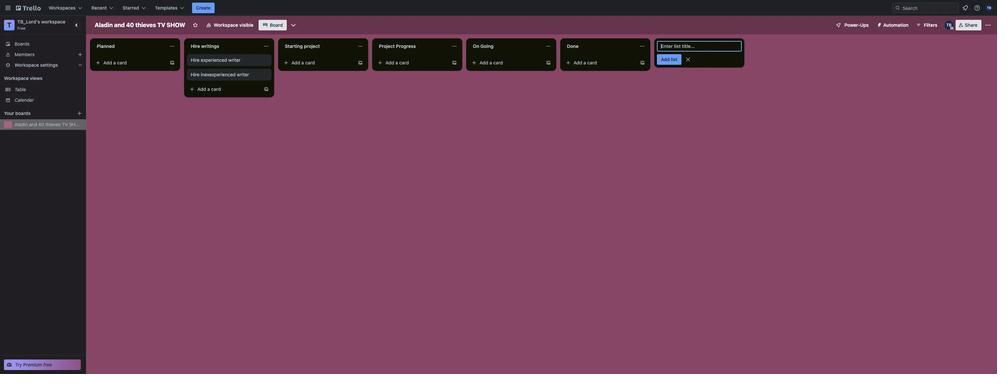 Task type: vqa. For each thing, say whether or not it's contained in the screenshot.
topmost Workspace
yes



Task type: describe. For each thing, give the bounding box(es) containing it.
members link
[[0, 49, 86, 60]]

customize views image
[[290, 22, 297, 28]]

done
[[567, 43, 579, 49]]

card down planned text box
[[117, 60, 127, 66]]

add for hire writings
[[197, 86, 206, 92]]

project
[[379, 43, 395, 49]]

project
[[304, 43, 320, 49]]

ups
[[860, 22, 869, 28]]

card for writings
[[211, 86, 221, 92]]

add for on going
[[480, 60, 488, 66]]

writer for hire inexexperienced writer
[[237, 72, 249, 77]]

card for project
[[305, 60, 315, 66]]

workspaces button
[[45, 3, 86, 13]]

hire inexexperienced writer
[[191, 72, 249, 77]]

hire for hire writings
[[191, 43, 200, 49]]

project progress
[[379, 43, 416, 49]]

0 horizontal spatial aladin
[[15, 122, 28, 128]]

on going
[[473, 43, 494, 49]]

Search field
[[901, 3, 958, 13]]

add a card button for writings
[[187, 84, 261, 95]]

and inside board name text box
[[114, 22, 125, 28]]

views
[[30, 76, 42, 81]]

sm image
[[874, 20, 883, 29]]

show menu image
[[985, 22, 992, 28]]

0 notifications image
[[961, 4, 969, 12]]

calendar link
[[15, 97, 82, 104]]

create
[[196, 5, 211, 11]]

automation
[[883, 22, 909, 28]]

create from template… image for planned
[[170, 60, 175, 66]]

a down 'done' text field
[[584, 60, 586, 66]]

On Going text field
[[469, 41, 542, 52]]

Board name text field
[[91, 20, 189, 30]]

share button
[[956, 20, 982, 30]]

list
[[671, 57, 678, 62]]

add down done
[[574, 60, 582, 66]]

this member is an admin of this board. image
[[950, 27, 953, 30]]

Project Progress text field
[[375, 41, 448, 52]]

add for project progress
[[386, 60, 394, 66]]

experienced
[[201, 57, 227, 63]]

tyler black (tylerblack44) image
[[985, 4, 993, 12]]

workspaces
[[49, 5, 76, 11]]

and inside aladin and 40 thieves tv show link
[[29, 122, 37, 128]]

writer for hire experienced writer
[[228, 57, 241, 63]]

t
[[7, 21, 11, 29]]

on
[[473, 43, 479, 49]]

Done text field
[[563, 41, 636, 52]]

table
[[15, 87, 26, 92]]

tb_lord's workspace free
[[17, 19, 65, 31]]

power-ups
[[845, 22, 869, 28]]

40 inside board name text box
[[126, 22, 134, 28]]

add a card button for going
[[469, 58, 543, 68]]

workspace for workspace settings
[[15, 62, 39, 68]]

a for project
[[395, 60, 398, 66]]

a for starting
[[301, 60, 304, 66]]

add inside button
[[661, 57, 670, 62]]

a for on
[[490, 60, 492, 66]]

tb_lord's workspace link
[[17, 19, 65, 25]]

templates
[[155, 5, 178, 11]]

inexexperienced
[[201, 72, 236, 77]]

aladin inside board name text box
[[95, 22, 113, 28]]

add list
[[661, 57, 678, 62]]

open information menu image
[[974, 5, 981, 11]]

workspace visible
[[214, 22, 253, 28]]

premium
[[23, 363, 42, 368]]

calendar
[[15, 97, 34, 103]]

filters
[[924, 22, 938, 28]]

recent
[[91, 5, 107, 11]]

tv inside board name text box
[[157, 22, 165, 28]]

add a card for on
[[480, 60, 503, 66]]

add a card for starting
[[291, 60, 315, 66]]

Starting project text field
[[281, 41, 354, 52]]

workspace visible button
[[202, 20, 257, 30]]

your boards
[[4, 111, 31, 116]]

free
[[17, 26, 25, 31]]

thieves inside board name text box
[[135, 22, 156, 28]]

hire inexexperienced writer link
[[191, 72, 268, 78]]

starred
[[123, 5, 139, 11]]

create from template… image for on going
[[546, 60, 551, 66]]

add a card down done
[[574, 60, 597, 66]]

1 vertical spatial aladin and 40 thieves tv show
[[15, 122, 83, 128]]

workspace navigation collapse icon image
[[72, 21, 81, 30]]



Task type: locate. For each thing, give the bounding box(es) containing it.
0 vertical spatial aladin and 40 thieves tv show
[[95, 22, 185, 28]]

hire left inexexperienced
[[191, 72, 200, 77]]

1 horizontal spatial tv
[[157, 22, 165, 28]]

thieves down your boards with 1 items element
[[45, 122, 61, 128]]

0 horizontal spatial 40
[[38, 122, 44, 128]]

1 vertical spatial workspace
[[15, 62, 39, 68]]

power-
[[845, 22, 860, 28]]

templates button
[[151, 3, 188, 13]]

0 horizontal spatial show
[[69, 122, 83, 128]]

your
[[4, 111, 14, 116]]

starred button
[[119, 3, 150, 13]]

add a card button for project
[[281, 58, 355, 68]]

a for hire
[[207, 86, 210, 92]]

add a card button down "hire inexexperienced writer"
[[187, 84, 261, 95]]

planned
[[97, 43, 115, 49]]

aladin and 40 thieves tv show inside board name text box
[[95, 22, 185, 28]]

star or unstar board image
[[193, 23, 198, 28]]

workspace down the members
[[15, 62, 39, 68]]

writer
[[228, 57, 241, 63], [237, 72, 249, 77]]

1 horizontal spatial aladin and 40 thieves tv show
[[95, 22, 185, 28]]

hire for hire experienced writer
[[191, 57, 200, 63]]

writer down hire experienced writer link
[[237, 72, 249, 77]]

a down inexexperienced
[[207, 86, 210, 92]]

2 vertical spatial workspace
[[4, 76, 29, 81]]

recent button
[[87, 3, 117, 13]]

workspace
[[214, 22, 238, 28], [15, 62, 39, 68], [4, 76, 29, 81]]

add a card
[[103, 60, 127, 66], [291, 60, 315, 66], [386, 60, 409, 66], [480, 60, 503, 66], [574, 60, 597, 66], [197, 86, 221, 92]]

aladin and 40 thieves tv show
[[95, 22, 185, 28], [15, 122, 83, 128]]

create from template… image
[[170, 60, 175, 66], [452, 60, 457, 66], [640, 60, 645, 66], [264, 87, 269, 92]]

aladin down boards
[[15, 122, 28, 128]]

add down the on going
[[480, 60, 488, 66]]

add down starting
[[291, 60, 300, 66]]

progress
[[396, 43, 416, 49]]

add list button
[[657, 54, 682, 65]]

0 vertical spatial show
[[167, 22, 185, 28]]

1 vertical spatial hire
[[191, 57, 200, 63]]

search image
[[895, 5, 901, 11]]

writer up hire inexexperienced writer link
[[228, 57, 241, 63]]

show down templates popup button
[[167, 22, 185, 28]]

add for planned
[[103, 60, 112, 66]]

thieves down starred dropdown button
[[135, 22, 156, 28]]

card down on going text field
[[493, 60, 503, 66]]

a down planned
[[113, 60, 116, 66]]

1 horizontal spatial show
[[167, 22, 185, 28]]

aladin
[[95, 22, 113, 28], [15, 122, 28, 128]]

aladin and 40 thieves tv show down starred dropdown button
[[95, 22, 185, 28]]

create from template… image
[[358, 60, 363, 66], [546, 60, 551, 66]]

add board image
[[77, 111, 82, 116]]

card down project
[[305, 60, 315, 66]]

workspace inside workspace settings popup button
[[15, 62, 39, 68]]

a
[[113, 60, 116, 66], [301, 60, 304, 66], [395, 60, 398, 66], [490, 60, 492, 66], [584, 60, 586, 66], [207, 86, 210, 92]]

0 vertical spatial 40
[[126, 22, 134, 28]]

show
[[167, 22, 185, 28], [69, 122, 83, 128]]

0 vertical spatial writer
[[228, 57, 241, 63]]

workspace for workspace visible
[[214, 22, 238, 28]]

workspace
[[41, 19, 65, 25]]

add a card down planned
[[103, 60, 127, 66]]

add a card button
[[93, 58, 167, 68], [281, 58, 355, 68], [375, 58, 449, 68], [469, 58, 543, 68], [563, 58, 637, 68], [187, 84, 261, 95]]

workspace views
[[4, 76, 42, 81]]

add a card down inexexperienced
[[197, 86, 221, 92]]

workspace inside button
[[214, 22, 238, 28]]

automation button
[[874, 20, 913, 30]]

cancel list editing image
[[685, 56, 691, 63]]

tv
[[157, 22, 165, 28], [62, 122, 68, 128]]

add a card button down planned text box
[[93, 58, 167, 68]]

add left "list" at the right
[[661, 57, 670, 62]]

add a card down going
[[480, 60, 503, 66]]

starting project
[[285, 43, 320, 49]]

try premium free button
[[4, 360, 81, 371]]

and down your boards with 1 items element
[[29, 122, 37, 128]]

try
[[15, 363, 22, 368]]

aladin and 40 thieves tv show down your boards with 1 items element
[[15, 122, 83, 128]]

workspace up "table"
[[4, 76, 29, 81]]

2 hire from the top
[[191, 57, 200, 63]]

workspace left visible
[[214, 22, 238, 28]]

1 vertical spatial show
[[69, 122, 83, 128]]

2 vertical spatial hire
[[191, 72, 200, 77]]

writer inside hire inexexperienced writer link
[[237, 72, 249, 77]]

40 down starred
[[126, 22, 134, 28]]

t link
[[4, 20, 15, 30]]

add for starting project
[[291, 60, 300, 66]]

create button
[[192, 3, 215, 13]]

0 vertical spatial workspace
[[214, 22, 238, 28]]

boards
[[15, 41, 30, 47]]

0 vertical spatial hire
[[191, 43, 200, 49]]

aladin and 40 thieves tv show link
[[15, 122, 83, 128]]

card down the progress
[[399, 60, 409, 66]]

filters button
[[914, 20, 939, 30]]

card down inexexperienced
[[211, 86, 221, 92]]

workspace settings
[[15, 62, 58, 68]]

1 hire from the top
[[191, 43, 200, 49]]

writer inside hire experienced writer link
[[228, 57, 241, 63]]

your boards with 1 items element
[[4, 110, 67, 118]]

add
[[661, 57, 670, 62], [103, 60, 112, 66], [291, 60, 300, 66], [386, 60, 394, 66], [480, 60, 488, 66], [574, 60, 582, 66], [197, 86, 206, 92]]

hire experienced writer
[[191, 57, 241, 63]]

add a card button down on going text field
[[469, 58, 543, 68]]

hire left writings
[[191, 43, 200, 49]]

1 vertical spatial and
[[29, 122, 37, 128]]

free
[[43, 363, 52, 368]]

add a card down "starting project"
[[291, 60, 315, 66]]

Hire writings text field
[[187, 41, 260, 52]]

card down 'done' text field
[[587, 60, 597, 66]]

settings
[[40, 62, 58, 68]]

40 down your boards with 1 items element
[[38, 122, 44, 128]]

boards link
[[0, 39, 86, 49]]

share
[[965, 22, 978, 28]]

add a card for project
[[386, 60, 409, 66]]

0 vertical spatial tv
[[157, 22, 165, 28]]

0 vertical spatial aladin
[[95, 22, 113, 28]]

hire for hire inexexperienced writer
[[191, 72, 200, 77]]

1 vertical spatial aladin
[[15, 122, 28, 128]]

0 horizontal spatial create from template… image
[[358, 60, 363, 66]]

card for going
[[493, 60, 503, 66]]

boards
[[15, 111, 31, 116]]

show down add board icon
[[69, 122, 83, 128]]

hire writings
[[191, 43, 219, 49]]

visible
[[239, 22, 253, 28]]

back to home image
[[16, 3, 41, 13]]

1 horizontal spatial and
[[114, 22, 125, 28]]

card
[[117, 60, 127, 66], [305, 60, 315, 66], [399, 60, 409, 66], [493, 60, 503, 66], [587, 60, 597, 66], [211, 86, 221, 92]]

board
[[270, 22, 283, 28]]

a down going
[[490, 60, 492, 66]]

add a card button down project progress "text field"
[[375, 58, 449, 68]]

2 create from template… image from the left
[[546, 60, 551, 66]]

create from template… image for hire writings
[[264, 87, 269, 92]]

1 vertical spatial 40
[[38, 122, 44, 128]]

40
[[126, 22, 134, 28], [38, 122, 44, 128]]

add a card button down 'done' text field
[[563, 58, 637, 68]]

workspace for workspace views
[[4, 76, 29, 81]]

0 horizontal spatial and
[[29, 122, 37, 128]]

0 horizontal spatial aladin and 40 thieves tv show
[[15, 122, 83, 128]]

add a card button down starting project 'text field'
[[281, 58, 355, 68]]

members
[[15, 52, 35, 57]]

1 horizontal spatial thieves
[[135, 22, 156, 28]]

board link
[[259, 20, 287, 30]]

power-ups button
[[831, 20, 873, 30]]

1 horizontal spatial create from template… image
[[546, 60, 551, 66]]

3 hire from the top
[[191, 72, 200, 77]]

1 vertical spatial thieves
[[45, 122, 61, 128]]

a down "starting project"
[[301, 60, 304, 66]]

tv inside aladin and 40 thieves tv show link
[[62, 122, 68, 128]]

try premium free
[[15, 363, 52, 368]]

writings
[[201, 43, 219, 49]]

going
[[480, 43, 494, 49]]

hire experienced writer link
[[191, 57, 268, 64]]

starting
[[285, 43, 303, 49]]

add a card for hire
[[197, 86, 221, 92]]

add a card down project progress
[[386, 60, 409, 66]]

tb_lord's
[[17, 19, 40, 25]]

tb_lord (tylerblack44) image
[[944, 21, 954, 30]]

add down project
[[386, 60, 394, 66]]

card for progress
[[399, 60, 409, 66]]

add down inexexperienced
[[197, 86, 206, 92]]

add down planned
[[103, 60, 112, 66]]

and
[[114, 22, 125, 28], [29, 122, 37, 128]]

and down starred
[[114, 22, 125, 28]]

0 vertical spatial thieves
[[135, 22, 156, 28]]

1 create from template… image from the left
[[358, 60, 363, 66]]

1 horizontal spatial aladin
[[95, 22, 113, 28]]

hire inside text field
[[191, 43, 200, 49]]

aladin down recent popup button
[[95, 22, 113, 28]]

add a card button for progress
[[375, 58, 449, 68]]

1 vertical spatial writer
[[237, 72, 249, 77]]

tv down templates
[[157, 22, 165, 28]]

Enter list title… text field
[[657, 41, 742, 52]]

thieves
[[135, 22, 156, 28], [45, 122, 61, 128]]

a down project progress
[[395, 60, 398, 66]]

1 horizontal spatial 40
[[126, 22, 134, 28]]

create from template… image for project progress
[[452, 60, 457, 66]]

table link
[[15, 86, 82, 93]]

Planned text field
[[93, 41, 166, 52]]

workspace settings button
[[0, 60, 86, 71]]

show inside board name text box
[[167, 22, 185, 28]]

tv down calendar link
[[62, 122, 68, 128]]

1 vertical spatial tv
[[62, 122, 68, 128]]

0 vertical spatial and
[[114, 22, 125, 28]]

hire down hire writings
[[191, 57, 200, 63]]

0 horizontal spatial tv
[[62, 122, 68, 128]]

0 horizontal spatial thieves
[[45, 122, 61, 128]]

hire
[[191, 43, 200, 49], [191, 57, 200, 63], [191, 72, 200, 77]]

primary element
[[0, 0, 997, 16]]

create from template… image for starting project
[[358, 60, 363, 66]]



